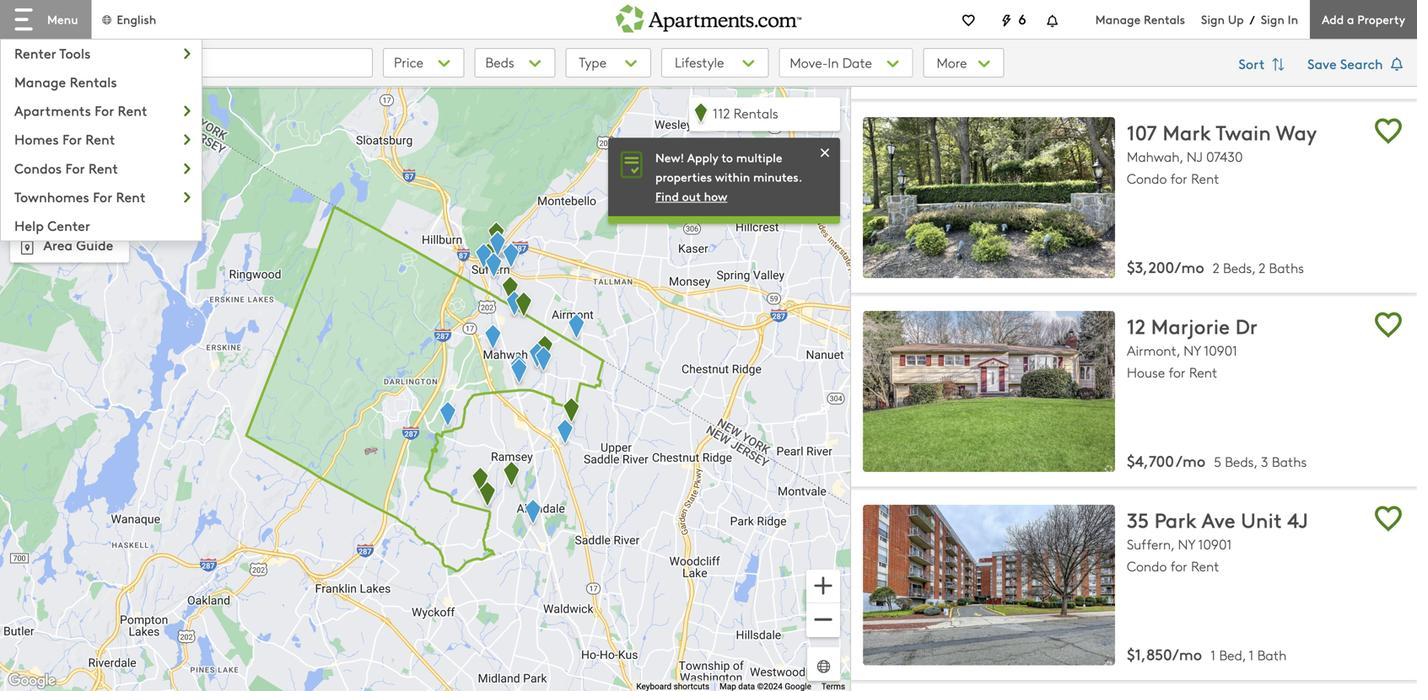 Task type: locate. For each thing, give the bounding box(es) containing it.
0 vertical spatial rentals
[[1144, 11, 1185, 27]]

0 vertical spatial margin image
[[17, 102, 35, 121]]

$1,850/mo
[[1127, 644, 1202, 665]]

english link
[[100, 11, 156, 27]]

0 vertical spatial for
[[1171, 169, 1187, 188]]

1 vertical spatial rentals
[[70, 72, 117, 91]]

unit
[[1241, 506, 1282, 534]]

0 vertical spatial beds,
[[1223, 259, 1255, 277]]

rentals left the sign up link
[[1144, 11, 1185, 27]]

1 right bed,
[[1249, 646, 1254, 665]]

2 vertical spatial for
[[1171, 557, 1187, 575]]

1 horizontal spatial manage rentals link
[[1095, 11, 1201, 27]]

10901 down dr
[[1204, 341, 1237, 360]]

manage for manage rentals sign up / sign in
[[1095, 11, 1141, 27]]

manage
[[1095, 11, 1141, 27], [14, 72, 66, 91]]

sign
[[1201, 11, 1225, 27], [1261, 11, 1285, 27]]

rentals
[[1144, 11, 1185, 27], [70, 72, 117, 91], [734, 104, 778, 122]]

1 1 from the left
[[1211, 646, 1216, 665]]

107 mark twain way mahwah, nj 07430 condo for rent
[[1127, 118, 1317, 188]]

3
[[1261, 452, 1268, 471]]

0 vertical spatial baths
[[1269, 259, 1304, 277]]

beds, right 5 at the bottom of page
[[1225, 452, 1257, 471]]

in left add
[[1288, 11, 1298, 27]]

2 vertical spatial rentals
[[734, 104, 778, 122]]

rent down nj
[[1191, 169, 1219, 188]]

guide
[[76, 235, 113, 254]]

margin image inside travel time button
[[17, 151, 30, 164]]

rent up townhomes for rent link at the left
[[88, 158, 118, 177]]

0 vertical spatial manage
[[1095, 11, 1141, 27]]

save search button
[[1307, 48, 1407, 82]]

price
[[394, 53, 423, 71]]

rent inside 'link'
[[88, 158, 118, 177]]

help
[[14, 216, 44, 235]]

2
[[1213, 259, 1219, 277], [1259, 259, 1265, 277]]

10901 down "ave" at right bottom
[[1198, 535, 1232, 554]]

0 horizontal spatial rentals
[[70, 72, 117, 91]]

rent down marjorie
[[1189, 363, 1217, 382]]

for inside 'link'
[[65, 158, 85, 177]]

condo
[[1127, 169, 1167, 188], [1127, 557, 1167, 575]]

1 vertical spatial for
[[1169, 363, 1186, 382]]

travel time button
[[10, 141, 129, 175]]

margin image down homes in the top of the page
[[17, 151, 30, 164]]

for inside 35 park ave unit 4j suffern, ny 10901 condo for rent
[[1171, 557, 1187, 575]]

rent down "ave" at right bottom
[[1191, 557, 1219, 575]]

1 vertical spatial ny
[[1178, 535, 1195, 554]]

1 vertical spatial beds,
[[1225, 452, 1257, 471]]

for for apartments
[[95, 101, 114, 120]]

how
[[704, 188, 727, 205]]

1 2 from the left
[[1213, 259, 1219, 277]]

manage for manage rentals
[[14, 72, 66, 91]]

help center link
[[1, 212, 202, 237]]

rent
[[118, 101, 147, 120], [85, 130, 115, 149], [88, 158, 118, 177], [1191, 169, 1219, 188], [116, 187, 146, 206], [1189, 363, 1217, 382], [1191, 557, 1219, 575]]

dr
[[1235, 312, 1258, 340]]

beds, up dr
[[1223, 259, 1255, 277]]

0 vertical spatial manage rentals link
[[1095, 11, 1201, 27]]

0 vertical spatial condo
[[1127, 169, 1167, 188]]

margin image up help
[[15, 190, 39, 214]]

renter tools
[[14, 43, 91, 62]]

new! apply to multiple properties within minutes. find out how
[[655, 149, 802, 205]]

travel time
[[38, 147, 109, 166]]

price button
[[383, 48, 464, 78]]

0 horizontal spatial manage rentals link
[[1, 68, 202, 93]]

sign left 'up'
[[1201, 11, 1225, 27]]

10901
[[1204, 341, 1237, 360], [1198, 535, 1232, 554]]

townhomes for rent link
[[1, 183, 202, 208]]

1 horizontal spatial rentals
[[734, 104, 778, 122]]

2 condo from the top
[[1127, 557, 1167, 575]]

find
[[655, 188, 679, 205]]

1
[[1211, 646, 1216, 665], [1249, 646, 1254, 665]]

condos for rent
[[14, 158, 118, 177]]

for for condos
[[65, 158, 85, 177]]

1 vertical spatial condo
[[1127, 557, 1167, 575]]

rentals up apartments for rent link
[[70, 72, 117, 91]]

0 vertical spatial 10901
[[1204, 341, 1237, 360]]

0 horizontal spatial 1
[[1211, 646, 1216, 665]]

type
[[579, 53, 607, 71]]

more button
[[923, 48, 1004, 78]]

condo down suffern,
[[1127, 557, 1167, 575]]

1 vertical spatial in
[[828, 53, 839, 72]]

rent inside 35 park ave unit 4j suffern, ny 10901 condo for rent
[[1191, 557, 1219, 575]]

$1,850/mo 1 bed, 1 bath
[[1127, 644, 1287, 665]]

/mo
[[1176, 450, 1206, 471]]

ny down park
[[1178, 535, 1195, 554]]

1 horizontal spatial manage
[[1095, 11, 1141, 27]]

baths inside $3,200/mo 2 beds, 2 baths
[[1269, 259, 1304, 277]]

a
[[1347, 11, 1354, 27]]

1 vertical spatial margin image
[[17, 151, 30, 164]]

baths
[[1269, 259, 1304, 277], [1272, 452, 1307, 471]]

bed,
[[1219, 646, 1246, 665]]

rentals inside manage rentals sign up / sign in
[[1144, 11, 1185, 27]]

for inside 107 mark twain way mahwah, nj 07430 condo for rent
[[1171, 169, 1187, 188]]

1 condo from the top
[[1127, 169, 1167, 188]]

apply
[[687, 149, 718, 166]]

margin image for draw
[[17, 102, 35, 121]]

07430
[[1206, 147, 1243, 166]]

mahwah,
[[1127, 147, 1183, 166]]

for down nj
[[1171, 169, 1187, 188]]

margin image
[[17, 102, 35, 121], [17, 151, 30, 164], [15, 190, 39, 214]]

manage inside manage rentals sign up / sign in
[[1095, 11, 1141, 27]]

baths inside $4,700 /mo 5 beds, 3 baths
[[1272, 452, 1307, 471]]

margin image inside nearby link
[[15, 190, 39, 214]]

ave
[[1202, 506, 1235, 534]]

minutes.
[[753, 169, 802, 185]]

ny down marjorie
[[1184, 341, 1201, 360]]

sort
[[1239, 54, 1268, 73]]

to
[[721, 149, 733, 166]]

2 horizontal spatial rentals
[[1144, 11, 1185, 27]]

1 horizontal spatial 2
[[1259, 259, 1265, 277]]

rent up help center link
[[116, 187, 146, 206]]

12 marjorie dr airmont, ny 10901 house for rent
[[1127, 312, 1258, 382]]

condo inside 35 park ave unit 4j suffern, ny 10901 condo for rent
[[1127, 557, 1167, 575]]

1 vertical spatial manage
[[14, 72, 66, 91]]

condos for rent link
[[1, 155, 202, 180]]

1 vertical spatial baths
[[1272, 452, 1307, 471]]

new!
[[655, 149, 684, 166]]

/
[[1250, 11, 1255, 28]]

manage rentals link
[[1095, 11, 1201, 27], [1, 68, 202, 93]]

condo down mahwah,
[[1127, 169, 1167, 188]]

rentals for manage rentals
[[70, 72, 117, 91]]

training image
[[816, 144, 833, 161]]

margin image up homes in the top of the page
[[17, 102, 35, 121]]

margin image inside draw button
[[17, 102, 35, 121]]

sign right /
[[1261, 11, 1285, 27]]

0 horizontal spatial sign
[[1201, 11, 1225, 27]]

for right house
[[1169, 363, 1186, 382]]

35 park ave unit 4j suffern, ny 10901 condo for rent
[[1127, 506, 1308, 575]]

beds,
[[1223, 259, 1255, 277], [1225, 452, 1257, 471]]

add
[[1322, 11, 1344, 27]]

1 vertical spatial 10901
[[1198, 535, 1232, 554]]

date
[[842, 53, 872, 72]]

margin image for nearby
[[15, 190, 39, 214]]

0 vertical spatial in
[[1288, 11, 1298, 27]]

manage rentals
[[14, 72, 117, 91]]

in left date
[[828, 53, 839, 72]]

mark
[[1162, 118, 1211, 146]]

1 horizontal spatial sign
[[1261, 11, 1285, 27]]

1 horizontal spatial 1
[[1249, 646, 1254, 665]]

homes for rent link
[[1, 126, 202, 151]]

0 horizontal spatial 2
[[1213, 259, 1219, 277]]

1 vertical spatial manage rentals link
[[1, 68, 202, 93]]

for
[[1171, 169, 1187, 188], [1169, 363, 1186, 382], [1171, 557, 1187, 575]]

1 horizontal spatial in
[[1288, 11, 1298, 27]]

house
[[1127, 363, 1165, 382]]

rentals for manage rentals sign up / sign in
[[1144, 11, 1185, 27]]

renter tools link
[[1, 40, 202, 65]]

for down suffern,
[[1171, 557, 1187, 575]]

rentals right 112 at the top right of page
[[734, 104, 778, 122]]

2 vertical spatial margin image
[[15, 190, 39, 214]]

1 left bed,
[[1211, 646, 1216, 665]]

0 horizontal spatial manage
[[14, 72, 66, 91]]

google image
[[4, 671, 60, 692]]

1 sign from the left
[[1201, 11, 1225, 27]]

0 horizontal spatial in
[[828, 53, 839, 72]]

marjorie
[[1151, 312, 1230, 340]]

2 2 from the left
[[1259, 259, 1265, 277]]

0 vertical spatial ny
[[1184, 341, 1201, 360]]



Task type: vqa. For each thing, say whether or not it's contained in the screenshot.
since
no



Task type: describe. For each thing, give the bounding box(es) containing it.
in inside button
[[828, 53, 839, 72]]

ny inside 12 marjorie dr airmont, ny 10901 house for rent
[[1184, 341, 1201, 360]]

within
[[715, 169, 750, 185]]

5
[[1214, 452, 1221, 471]]

2 sign from the left
[[1261, 11, 1285, 27]]

bath
[[1257, 646, 1287, 665]]

12
[[1127, 312, 1146, 340]]

add a property
[[1322, 11, 1405, 27]]

condos
[[14, 158, 62, 177]]

way
[[1276, 118, 1317, 146]]

sign up link
[[1201, 11, 1244, 27]]

beds
[[485, 53, 514, 71]]

margin image
[[15, 235, 39, 259]]

draw
[[41, 103, 74, 122]]

type button
[[565, 48, 651, 78]]

for for homes
[[62, 130, 82, 149]]

homes
[[14, 130, 59, 149]]

center
[[47, 216, 90, 235]]

out
[[682, 188, 701, 205]]

building photo - 35 park ave image
[[863, 505, 1115, 666]]

apartments
[[14, 101, 91, 120]]

sign in link
[[1261, 11, 1298, 27]]

map region
[[0, 62, 1064, 692]]

apartments for rent link
[[1, 97, 202, 122]]

2 1 from the left
[[1249, 646, 1254, 665]]

4j
[[1287, 506, 1308, 534]]

Location or Point of Interest text field
[[10, 48, 373, 78]]

margin image for travel time
[[17, 151, 30, 164]]

suffern,
[[1127, 535, 1174, 554]]

rentals for 112 rentals
[[734, 104, 778, 122]]

move-in date
[[790, 53, 872, 72]]

english
[[117, 11, 156, 27]]

nearby link
[[10, 185, 129, 219]]

search
[[1340, 54, 1383, 73]]

move-
[[790, 53, 828, 72]]

beds, inside $3,200/mo 2 beds, 2 baths
[[1223, 259, 1255, 277]]

10901 inside 12 marjorie dr airmont, ny 10901 house for rent
[[1204, 341, 1237, 360]]

multiple
[[736, 149, 782, 166]]

save
[[1307, 54, 1337, 73]]

property
[[1357, 11, 1405, 27]]

35
[[1127, 506, 1149, 534]]

townhomes for rent
[[14, 187, 146, 206]]

nearby
[[43, 192, 89, 211]]

renter
[[14, 43, 56, 62]]

menu button
[[0, 0, 92, 39]]

twain
[[1216, 118, 1271, 146]]

properties
[[655, 169, 712, 185]]

112 rentals
[[713, 104, 778, 122]]

building photo - 12 marjorie dr image
[[863, 311, 1115, 472]]

help center
[[14, 216, 90, 235]]

for for townhomes
[[93, 187, 112, 206]]

beds, inside $4,700 /mo 5 beds, 3 baths
[[1225, 452, 1257, 471]]

rent up condos for rent 'link'
[[85, 130, 115, 149]]

rent up homes for rent link
[[118, 101, 147, 120]]

area guide
[[43, 235, 113, 254]]

$4,700
[[1127, 450, 1174, 471]]

menu
[[47, 11, 78, 27]]

satellite view image
[[814, 657, 833, 677]]

rent inside 12 marjorie dr airmont, ny 10901 house for rent
[[1189, 363, 1217, 382]]

for inside 12 marjorie dr airmont, ny 10901 house for rent
[[1169, 363, 1186, 382]]

$3,200/mo
[[1127, 256, 1204, 278]]

condo inside 107 mark twain way mahwah, nj 07430 condo for rent
[[1127, 169, 1167, 188]]

$4,700 /mo 5 beds, 3 baths
[[1127, 450, 1307, 471]]

in inside manage rentals sign up / sign in
[[1288, 11, 1298, 27]]

$3,200/mo 2 beds, 2 baths
[[1127, 256, 1304, 278]]

tools
[[59, 43, 91, 62]]

area
[[43, 235, 73, 254]]

park
[[1154, 506, 1197, 534]]

lifestyle button
[[661, 48, 769, 78]]

lifestyle
[[675, 53, 724, 71]]

townhomes
[[14, 187, 89, 206]]

homes for rent
[[14, 130, 115, 149]]

airmont,
[[1127, 341, 1180, 360]]

ny inside 35 park ave unit 4j suffern, ny 10901 condo for rent
[[1178, 535, 1195, 554]]

building photo - 107 mark twain way image
[[863, 117, 1115, 278]]

draw button
[[10, 97, 129, 131]]

area guide button
[[10, 229, 129, 263]]

more
[[937, 53, 971, 72]]

10901 inside 35 park ave unit 4j suffern, ny 10901 condo for rent
[[1198, 535, 1232, 554]]

move-in date button
[[779, 48, 913, 78]]

112
[[713, 104, 730, 122]]

time
[[78, 147, 109, 166]]

sort button
[[1230, 48, 1297, 82]]

up
[[1228, 11, 1244, 27]]

apartments.com logo image
[[616, 0, 801, 33]]

travel
[[38, 147, 75, 166]]

save search
[[1307, 54, 1387, 73]]

107
[[1127, 118, 1157, 146]]

6
[[1018, 9, 1026, 28]]

rent inside 107 mark twain way mahwah, nj 07430 condo for rent
[[1191, 169, 1219, 188]]

find out how link
[[655, 188, 727, 205]]

apartments for rent
[[14, 101, 147, 120]]

manage rentals sign up / sign in
[[1095, 11, 1298, 28]]



